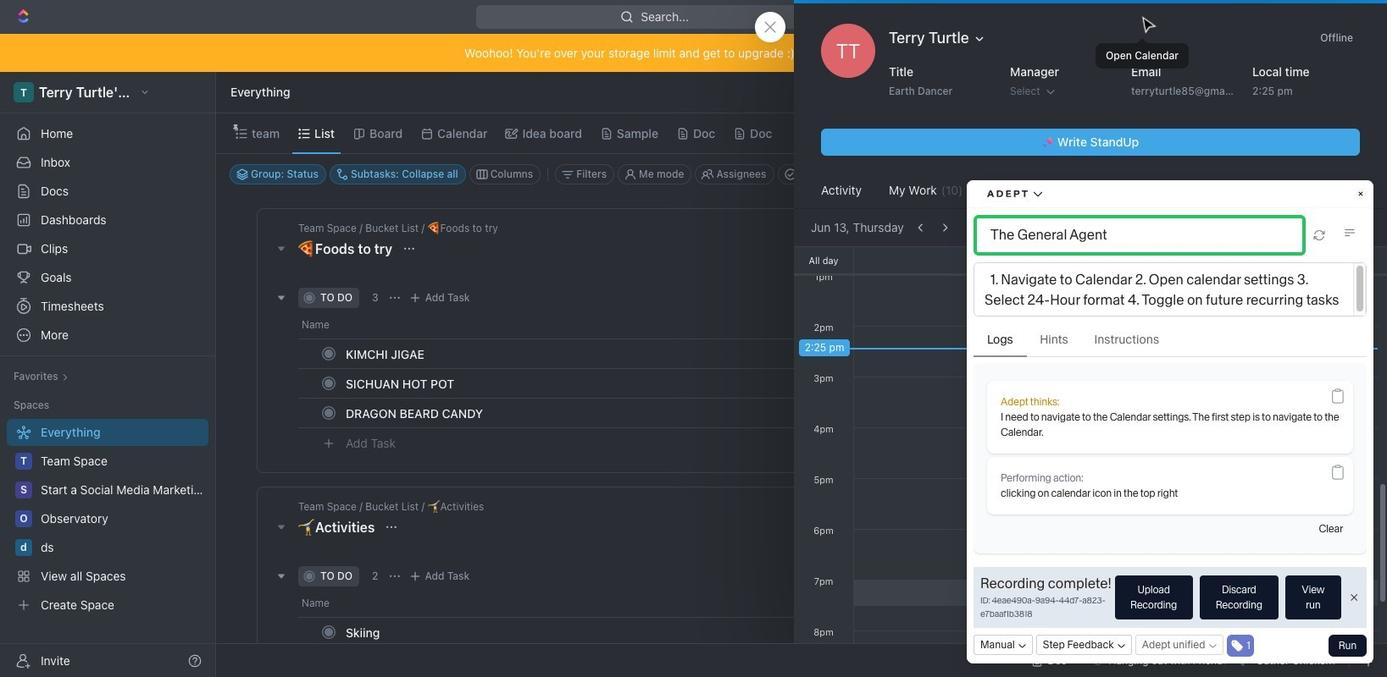 Task type: locate. For each thing, give the bounding box(es) containing it.
terry turtle's workspace, , element
[[14, 82, 34, 103]]

drumstick bite image
[[1241, 656, 1251, 667]]

tree
[[7, 419, 208, 619]]

start a social media marketing agency, , element
[[15, 482, 32, 499]]

observatory, , element
[[15, 511, 32, 528]]

ds, , element
[[15, 540, 32, 557]]



Task type: describe. For each thing, give the bounding box(es) containing it.
team space, , element
[[15, 453, 32, 470]]

Search tasks... text field
[[1208, 162, 1377, 187]]

tree inside sidebar navigation
[[7, 419, 208, 619]]

sidebar navigation
[[0, 72, 219, 678]]



Task type: vqa. For each thing, say whether or not it's contained in the screenshot.
user group image
no



